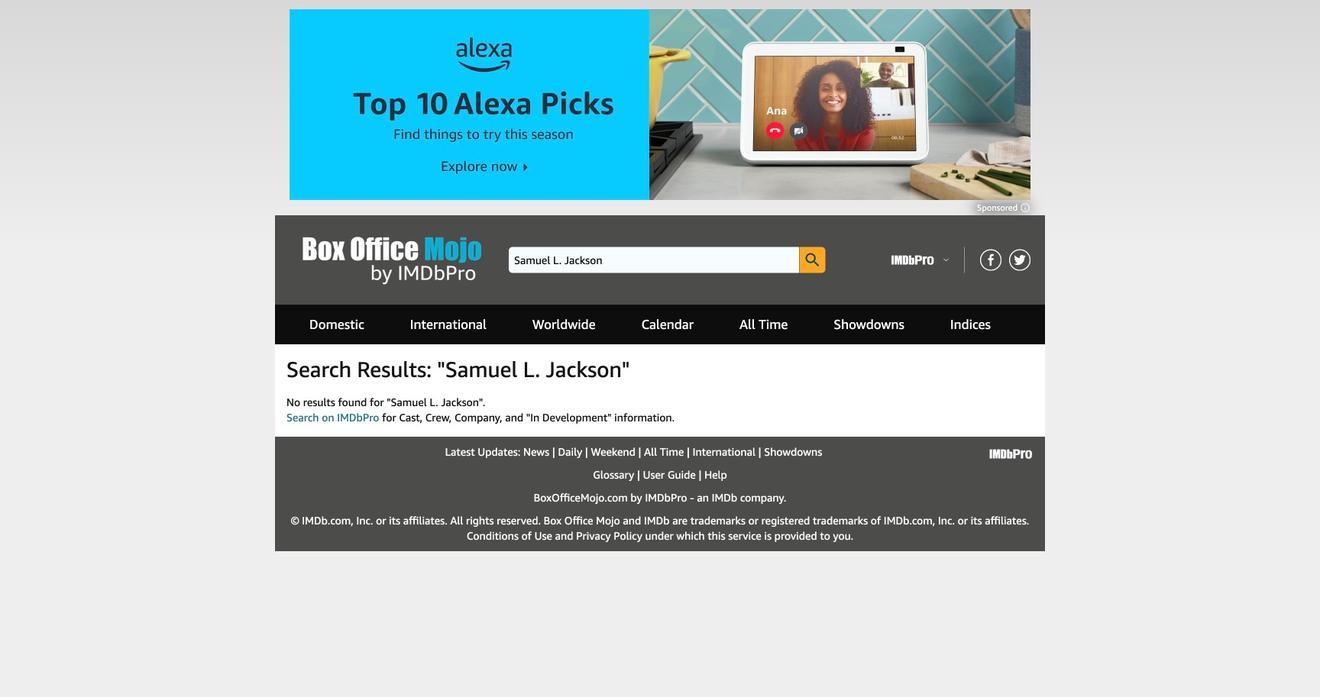 Task type: describe. For each thing, give the bounding box(es) containing it.
Search for Titles search field
[[509, 247, 799, 273]]



Task type: vqa. For each thing, say whether or not it's contained in the screenshot.
the Sponsored Content section
yes



Task type: locate. For each thing, give the bounding box(es) containing it.
None submit
[[800, 247, 826, 273]]

sponsored content section
[[290, 9, 1031, 211]]



